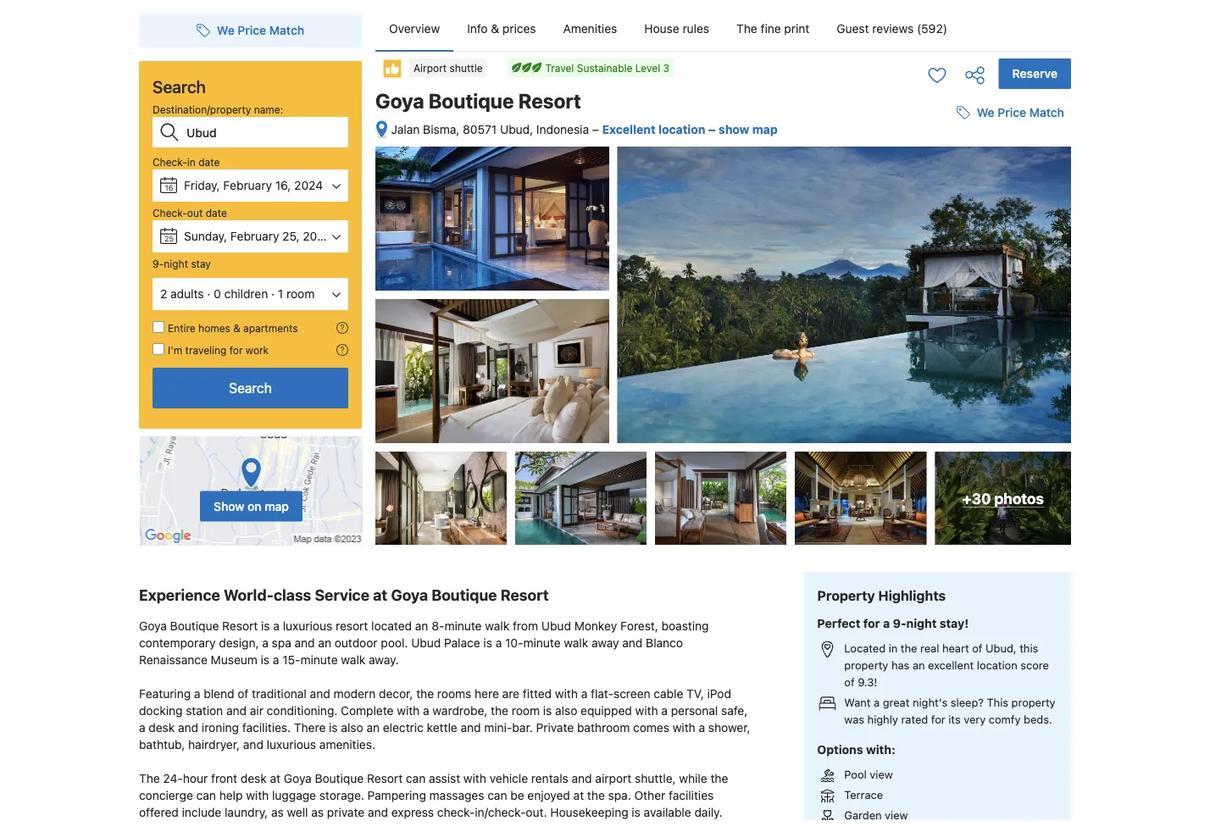 Task type: vqa. For each thing, say whether or not it's contained in the screenshot.
PROPERTIES in Enjoy discounts at participating properties worldwide
no



Task type: locate. For each thing, give the bounding box(es) containing it.
0 horizontal spatial we price match
[[217, 23, 304, 37]]

in inside search section
[[187, 156, 196, 168]]

0 horizontal spatial reviews
[[873, 22, 914, 36]]

0 vertical spatial also
[[555, 704, 578, 718]]

we inside search section
[[217, 23, 235, 37]]

0 vertical spatial we price match
[[217, 23, 304, 37]]

and right previous icon on the top right of page
[[865, 244, 884, 257]]

2 horizontal spatial for
[[932, 713, 946, 726]]

1 vertical spatial for
[[864, 617, 881, 631]]

1 vertical spatial check-
[[153, 207, 187, 219]]

with up electric
[[397, 704, 420, 718]]

592
[[963, 182, 982, 194]]

walk up 10- in the left bottom of the page
[[485, 619, 510, 633]]

room right 1 on the left of the page
[[287, 287, 315, 301]]

– right indonesia at the top of the page
[[592, 123, 599, 136]]

1 vertical spatial search
[[229, 380, 272, 396]]

we price match inside search section
[[217, 23, 304, 37]]

spa.
[[608, 789, 631, 803]]

info & prices link
[[454, 7, 550, 51]]

2 vertical spatial the
[[139, 772, 160, 786]]

0 horizontal spatial for
[[230, 344, 243, 356]]

1
[[278, 287, 283, 301]]

friendly
[[987, 231, 1026, 244]]

0 vertical spatial price
[[238, 23, 266, 37]]

1 horizontal spatial also
[[555, 704, 578, 718]]

was down want
[[845, 713, 865, 726]]

traditional
[[252, 687, 307, 701]]

0 vertical spatial 9-
[[153, 258, 164, 270]]

check- for in
[[153, 156, 187, 168]]

and
[[1009, 218, 1028, 231], [865, 244, 884, 257], [295, 636, 315, 650], [623, 636, 643, 650], [310, 687, 330, 701], [226, 704, 247, 718], [178, 721, 198, 735], [461, 721, 481, 735], [243, 738, 264, 752], [572, 772, 592, 786], [368, 806, 388, 820]]

0 horizontal spatial map
[[265, 499, 289, 513]]

include
[[182, 806, 222, 820]]

luxurious up spa
[[283, 619, 333, 633]]

the down rated wonderful element
[[865, 218, 885, 231]]

of right blend
[[238, 687, 249, 701]]

ubud, right 80571
[[500, 123, 533, 136]]

1 vertical spatial in
[[889, 642, 898, 655]]

for up located
[[864, 617, 881, 631]]

comfy
[[989, 713, 1021, 726]]

reviews left (592)
[[873, 22, 914, 36]]

hairdryer,
[[188, 738, 240, 752]]

for
[[230, 344, 243, 356], [864, 617, 881, 631], [932, 713, 946, 726]]

1 vertical spatial map
[[265, 499, 289, 513]]

for left work
[[230, 344, 243, 356]]

minute up palace
[[445, 619, 482, 633]]

world-
[[224, 586, 274, 604]]

was up extremely
[[935, 218, 955, 231]]

1 vertical spatial also
[[341, 721, 363, 735]]

map right on
[[265, 499, 289, 513]]

and up conditioning.
[[310, 687, 330, 701]]

was up helpful!
[[911, 231, 931, 244]]

night up real
[[907, 617, 937, 631]]

1 vertical spatial 2024
[[303, 229, 332, 243]]

the property was gorgeous and the staff was extremely friendly and helpful!
[[865, 218, 1028, 257]]

match inside search section
[[269, 23, 304, 37]]

as left well
[[271, 806, 284, 820]]

1 horizontal spatial we
[[977, 106, 995, 120]]

class
[[274, 586, 311, 604]]

amenities.
[[320, 738, 376, 752]]

map
[[753, 123, 778, 136], [265, 499, 289, 513]]

2 horizontal spatial the
[[865, 218, 885, 231]]

1 horizontal spatial map
[[753, 123, 778, 136]]

0 vertical spatial &
[[491, 22, 499, 36]]

1 horizontal spatial –
[[709, 123, 716, 136]]

of inside goya boutique resort is a luxurious resort located an 8-minute walk from ubud monkey forest, boasting contemporary design, a spa and an outdoor pool. ubud palace is a 10-minute walk away and blanco renaissance museum is a 15-minute walk away. featuring a blend of traditional and modern decor, the rooms here are fitted with a flat-screen cable tv, ipod docking station and air conditioning. complete with a wardrobe, the room is also equipped with a personal safe, a desk and ironing facilities. there is also an electric kettle and mini-bar. private bathroom comes with a shower, bathtub, hairdryer, and luxurious amenities. the 24-hour front desk at goya boutique resort can assist with vehicle rentals and airport shuttle, while the concierge can help with luggage storage. pampering massages can be enjoyed at the spa. other facilities offered include laundry, as well as private and express check-in/check-out. housekeeping is availab
[[238, 687, 249, 701]]

friday, february 16, 2024
[[184, 178, 323, 192]]

1 horizontal spatial night
[[907, 617, 937, 631]]

1 vertical spatial &
[[233, 322, 241, 334]]

vehicle
[[490, 772, 528, 786]]

0 horizontal spatial room
[[287, 287, 315, 301]]

was inside want a great night's sleep? this property was highly rated for its very comfy beds.
[[845, 713, 865, 726]]

1 vertical spatial room
[[512, 704, 540, 718]]

2 check- from the top
[[153, 207, 187, 219]]

1 horizontal spatial ubud,
[[986, 642, 1017, 655]]

2 vertical spatial property
[[1012, 696, 1056, 709]]

a up kettle
[[423, 704, 430, 718]]

2024 right 16,
[[294, 178, 323, 192]]

night inside search section
[[164, 258, 188, 270]]

price for the top we price match dropdown button
[[238, 23, 266, 37]]

in up friday, at top left
[[187, 156, 196, 168]]

ubud, inside located in the real heart of ubud, this property has an excellent location score of 9.3!
[[986, 642, 1017, 655]]

the for the property was gorgeous and the staff was extremely friendly and helpful!
[[865, 218, 885, 231]]

1 vertical spatial date
[[206, 207, 227, 219]]

2 horizontal spatial walk
[[564, 636, 589, 650]]

desk up help
[[241, 772, 267, 786]]

hour
[[183, 772, 208, 786]]

check- down 16
[[153, 207, 187, 219]]

1 horizontal spatial match
[[1030, 106, 1065, 120]]

a
[[883, 617, 890, 631], [273, 619, 280, 633], [262, 636, 269, 650], [496, 636, 502, 650], [273, 653, 279, 667], [194, 687, 201, 701], [581, 687, 588, 701], [874, 696, 880, 709], [423, 704, 430, 718], [662, 704, 668, 718], [139, 721, 145, 735], [699, 721, 705, 735]]

– left "show"
[[709, 123, 716, 136]]

reviews down wonderful
[[984, 182, 1021, 194]]

0 horizontal spatial at
[[270, 772, 281, 786]]

search
[[153, 76, 206, 96], [229, 380, 272, 396]]

the
[[737, 22, 758, 36], [865, 218, 885, 231], [139, 772, 160, 786]]

price inside search section
[[238, 23, 266, 37]]

0 horizontal spatial ·
[[207, 287, 211, 301]]

we price match button up name:
[[190, 15, 311, 46]]

3
[[664, 62, 670, 74]]

house rules
[[645, 22, 710, 36]]

1 vertical spatial ubud,
[[986, 642, 1017, 655]]

reserve button
[[999, 58, 1072, 89]]

experience
[[139, 586, 220, 604]]

assist
[[429, 772, 460, 786]]

search down work
[[229, 380, 272, 396]]

guest reviews (592) link
[[823, 7, 961, 51]]

at up located
[[373, 586, 388, 604]]

at up luggage on the bottom left
[[270, 772, 281, 786]]

0 horizontal spatial we price match button
[[190, 15, 311, 46]]

& inside search section
[[233, 322, 241, 334]]

for left 'its'
[[932, 713, 946, 726]]

1 horizontal spatial in
[[889, 642, 898, 655]]

1 horizontal spatial ubud
[[542, 619, 571, 633]]

if you select this option, we'll show you popular business travel features like breakfast, wifi and free parking. image
[[337, 344, 348, 356]]

1 vertical spatial property
[[845, 659, 889, 672]]

0 vertical spatial for
[[230, 344, 243, 356]]

electric
[[383, 721, 424, 735]]

check-
[[153, 156, 187, 168], [153, 207, 187, 219]]

price up name:
[[238, 23, 266, 37]]

wonderful 592 reviews
[[955, 166, 1021, 194]]

9.6
[[1031, 363, 1051, 379]]

1 horizontal spatial search
[[229, 380, 272, 396]]

& right 'homes'
[[233, 322, 241, 334]]

a left 10- in the left bottom of the page
[[496, 636, 502, 650]]

rated wonderful element
[[858, 164, 1021, 184]]

price down reserve button on the right
[[998, 106, 1027, 120]]

0 vertical spatial night
[[164, 258, 188, 270]]

help
[[219, 789, 243, 803]]

1 horizontal spatial we price match
[[977, 106, 1065, 120]]

2 as from the left
[[311, 806, 324, 820]]

1 vertical spatial the
[[865, 218, 885, 231]]

in inside located in the real heart of ubud, this property has an excellent location score of 9.3!
[[889, 642, 898, 655]]

photos
[[995, 490, 1044, 507]]

+30 photos
[[963, 490, 1044, 507]]

the fine print
[[737, 22, 810, 36]]

0 vertical spatial we
[[217, 23, 235, 37]]

with up massages
[[464, 772, 487, 786]]

date for check-in date
[[199, 156, 220, 168]]

housekeeping
[[550, 806, 629, 820]]

boutique up storage. at bottom left
[[315, 772, 364, 786]]

we up wonderful
[[977, 106, 995, 120]]

prices
[[503, 22, 536, 36]]

1 horizontal spatial ·
[[271, 287, 275, 301]]

flat-
[[591, 687, 614, 701]]

0 vertical spatial in
[[187, 156, 196, 168]]

ubud down 8-
[[411, 636, 441, 650]]

1 horizontal spatial as
[[311, 806, 324, 820]]

0 vertical spatial property
[[888, 218, 932, 231]]

indonesia
[[537, 123, 589, 136]]

for inside want a great night's sleep? this property was highly rated for its very comfy beds.
[[932, 713, 946, 726]]

2 · from the left
[[271, 287, 275, 301]]

map inside search section
[[265, 499, 289, 513]]

we price match button down reserve button on the right
[[950, 98, 1072, 128]]

express
[[392, 806, 434, 820]]

minute down the outdoor
[[301, 653, 338, 667]]

cable
[[654, 687, 684, 701]]

february left 16,
[[223, 178, 272, 192]]

offered
[[139, 806, 179, 820]]

map right "show"
[[753, 123, 778, 136]]

1 vertical spatial luxurious
[[267, 738, 316, 752]]

walk
[[485, 619, 510, 633], [564, 636, 589, 650], [341, 653, 366, 667]]

2024
[[294, 178, 323, 192], [303, 229, 332, 243]]

apartments
[[243, 322, 298, 334]]

location inside located in the real heart of ubud, this property has an excellent location score of 9.3!
[[977, 659, 1018, 672]]

can up include
[[196, 789, 216, 803]]

check- up 16
[[153, 156, 187, 168]]

also up amenities. in the bottom of the page
[[341, 721, 363, 735]]

the up has
[[901, 642, 918, 655]]

click to open map view image
[[376, 120, 388, 140]]

property inside the property was gorgeous and the staff was extremely friendly and helpful!
[[888, 218, 932, 231]]

and down facilities. in the bottom of the page
[[243, 738, 264, 752]]

0 horizontal spatial as
[[271, 806, 284, 820]]

1 vertical spatial price
[[998, 106, 1027, 120]]

0 vertical spatial desk
[[149, 721, 175, 735]]

resort up indonesia at the top of the page
[[519, 89, 581, 113]]

bisma,
[[423, 123, 460, 136]]

the left fine
[[737, 22, 758, 36]]

property inside located in the real heart of ubud, this property has an excellent location score of 9.3!
[[845, 659, 889, 672]]

1 vertical spatial ubud
[[411, 636, 441, 650]]

2 vertical spatial for
[[932, 713, 946, 726]]

friday,
[[184, 178, 220, 192]]

9- inside search section
[[153, 258, 164, 270]]

· left 0
[[207, 287, 211, 301]]

0 vertical spatial room
[[287, 287, 315, 301]]

the inside the property was gorgeous and the staff was extremely friendly and helpful!
[[865, 218, 885, 231]]

1 horizontal spatial we price match button
[[950, 98, 1072, 128]]

as right well
[[311, 806, 324, 820]]

1 vertical spatial we
[[977, 106, 995, 120]]

0
[[214, 287, 221, 301]]

1 horizontal spatial reviews
[[984, 182, 1021, 194]]

0 horizontal spatial in
[[187, 156, 196, 168]]

1 horizontal spatial room
[[512, 704, 540, 718]]

goya boutique resort
[[376, 89, 581, 113]]

at
[[373, 586, 388, 604], [270, 772, 281, 786], [574, 789, 584, 803]]

0 horizontal spatial the
[[139, 772, 160, 786]]

can up pampering
[[406, 772, 426, 786]]

property inside want a great night's sleep? this property was highly rated for its very comfy beds.
[[1012, 696, 1056, 709]]

destination/property name:
[[153, 103, 283, 115]]

goya up jalan
[[376, 89, 424, 113]]

1 horizontal spatial &
[[491, 22, 499, 36]]

0 horizontal spatial desk
[[149, 721, 175, 735]]

reviews
[[873, 22, 914, 36], [984, 182, 1021, 194]]

room up bar.
[[512, 704, 540, 718]]

25,
[[282, 229, 300, 243]]

property up staff
[[888, 218, 932, 231]]

and down station
[[178, 721, 198, 735]]

of
[[968, 319, 977, 331], [973, 642, 983, 655], [845, 676, 855, 689], [238, 687, 249, 701]]

desk
[[149, 721, 175, 735], [241, 772, 267, 786]]

0 horizontal spatial 9-
[[153, 258, 164, 270]]

2 vertical spatial walk
[[341, 653, 366, 667]]

at up housekeeping
[[574, 789, 584, 803]]

boutique up 80571
[[429, 89, 514, 113]]

while
[[679, 772, 708, 786]]

1 horizontal spatial price
[[998, 106, 1027, 120]]

show on map button
[[139, 436, 364, 547], [200, 491, 303, 522]]

0 horizontal spatial ubud,
[[500, 123, 533, 136]]

0 horizontal spatial night
[[164, 258, 188, 270]]

is down the world- on the bottom left of the page
[[261, 619, 270, 633]]

0 vertical spatial check-
[[153, 156, 187, 168]]

match up name:
[[269, 23, 304, 37]]

we'll show you stays where you can have the entire place to yourself image
[[337, 322, 348, 334]]

airport
[[596, 772, 632, 786]]

room inside dropdown button
[[287, 287, 315, 301]]

1 vertical spatial walk
[[564, 636, 589, 650]]

(592)
[[917, 22, 948, 36]]

1 check- from the top
[[153, 156, 187, 168]]

1 vertical spatial minute
[[524, 636, 561, 650]]

next image
[[1056, 247, 1067, 257]]

location up this
[[977, 659, 1018, 672]]

1 horizontal spatial 9-
[[893, 617, 907, 631]]

the inside goya boutique resort is a luxurious resort located an 8-minute walk from ubud monkey forest, boasting contemporary design, a spa and an outdoor pool. ubud palace is a 10-minute walk away and blanco renaissance museum is a 15-minute walk away. featuring a blend of traditional and modern decor, the rooms here are fitted with a flat-screen cable tv, ipod docking station and air conditioning. complete with a wardrobe, the room is also equipped with a personal safe, a desk and ironing facilities. there is also an electric kettle and mini-bar. private bathroom comes with a shower, bathtub, hairdryer, and luxurious amenities. the 24-hour front desk at goya boutique resort can assist with vehicle rentals and airport shuttle, while the concierge can help with luggage storage. pampering massages can be enjoyed at the spa. other facilities offered include laundry, as well as private and express check-in/check-out. housekeeping is availab
[[139, 772, 160, 786]]

9- up 2
[[153, 258, 164, 270]]

a left flat-
[[581, 687, 588, 701]]

overview link
[[376, 7, 454, 51]]

match down reserve button on the right
[[1030, 106, 1065, 120]]

search inside 'button'
[[229, 380, 272, 396]]

minute down the from
[[524, 636, 561, 650]]

80571
[[463, 123, 497, 136]]

traveling
[[185, 344, 227, 356]]

0 horizontal spatial also
[[341, 721, 363, 735]]

united
[[900, 319, 931, 331]]

minute
[[445, 619, 482, 633], [524, 636, 561, 650], [301, 653, 338, 667]]

of right states
[[968, 319, 977, 331]]

outdoor
[[335, 636, 378, 650]]

decor,
[[379, 687, 413, 701]]

shuttle,
[[635, 772, 676, 786]]

9.3
[[1031, 172, 1051, 188]]

2024 for sunday, february 25, 2024
[[303, 229, 332, 243]]

luxurious
[[283, 619, 333, 633], [267, 738, 316, 752]]

work
[[246, 344, 269, 356]]

in for check-
[[187, 156, 196, 168]]

walk down monkey
[[564, 636, 589, 650]]

overview
[[389, 22, 440, 36]]

date up friday, at top left
[[199, 156, 220, 168]]

1 horizontal spatial the
[[737, 22, 758, 36]]

1 horizontal spatial for
[[864, 617, 881, 631]]

out.
[[526, 806, 547, 820]]

0 horizontal spatial can
[[196, 789, 216, 803]]

1 horizontal spatial was
[[911, 231, 931, 244]]

0 vertical spatial map
[[753, 123, 778, 136]]

rentals
[[531, 772, 569, 786]]

want
[[845, 696, 871, 709]]

ubud, left this
[[986, 642, 1017, 655]]

property up 9.3!
[[845, 659, 889, 672]]

well
[[287, 806, 308, 820]]

room inside goya boutique resort is a luxurious resort located an 8-minute walk from ubud monkey forest, boasting contemporary design, a spa and an outdoor pool. ubud palace is a 10-minute walk away and blanco renaissance museum is a 15-minute walk away. featuring a blend of traditional and modern decor, the rooms here are fitted with a flat-screen cable tv, ipod docking station and air conditioning. complete with a wardrobe, the room is also equipped with a personal safe, a desk and ironing facilities. there is also an electric kettle and mini-bar. private bathroom comes with a shower, bathtub, hairdryer, and luxurious amenities. the 24-hour front desk at goya boutique resort can assist with vehicle rentals and airport shuttle, while the concierge can help with luggage storage. pampering massages can be enjoyed at the spa. other facilities offered include laundry, as well as private and express check-in/check-out. housekeeping is availab
[[512, 704, 540, 718]]

we for the top we price match dropdown button
[[217, 23, 235, 37]]

is down "other"
[[632, 806, 641, 820]]

states
[[934, 319, 965, 331]]

2 adults · 0 children · 1 room button
[[153, 278, 348, 310]]

location left "show"
[[659, 123, 706, 136]]

1 vertical spatial reviews
[[984, 182, 1021, 194]]

0 horizontal spatial –
[[592, 123, 599, 136]]

0 vertical spatial we price match button
[[190, 15, 311, 46]]

luxurious down there
[[267, 738, 316, 752]]

0 vertical spatial location
[[659, 123, 706, 136]]

the up housekeeping
[[587, 789, 605, 803]]

jalan bisma, 80571 ubud, indonesia – excellent location – show map
[[391, 123, 778, 136]]

0 vertical spatial minute
[[445, 619, 482, 633]]

a up highly
[[874, 696, 880, 709]]

also up "private"
[[555, 704, 578, 718]]

0 vertical spatial match
[[269, 23, 304, 37]]

info
[[467, 22, 488, 36]]

experience world-class service at goya boutique resort
[[139, 586, 549, 604]]

show
[[719, 123, 750, 136]]

0 horizontal spatial we
[[217, 23, 235, 37]]

great
[[883, 696, 910, 709]]

room
[[287, 287, 315, 301], [512, 704, 540, 718]]

america
[[980, 319, 1020, 331]]

the left 24-
[[139, 772, 160, 786]]



Task type: describe. For each thing, give the bounding box(es) containing it.
beds.
[[1024, 713, 1053, 726]]

pool.
[[381, 636, 408, 650]]

the inside the property was gorgeous and the staff was extremely friendly and helpful!
[[865, 231, 882, 244]]

previous image
[[846, 247, 856, 257]]

children
[[224, 287, 268, 301]]

february for 16,
[[223, 178, 272, 192]]

and up the 'friendly'
[[1009, 218, 1028, 231]]

we'll show you stays where you can have the entire place to yourself image
[[337, 322, 348, 334]]

2024 for friday, february 16, 2024
[[294, 178, 323, 192]]

night's
[[913, 696, 948, 709]]

shower,
[[709, 721, 751, 735]]

print
[[785, 22, 810, 36]]

check-
[[437, 806, 475, 820]]

1 horizontal spatial can
[[406, 772, 426, 786]]

boutique up contemporary at the bottom of the page
[[170, 619, 219, 633]]

screen
[[614, 687, 651, 701]]

0 vertical spatial ubud,
[[500, 123, 533, 136]]

boutique up 8-
[[432, 586, 497, 604]]

0 vertical spatial luxurious
[[283, 619, 333, 633]]

is up amenities. in the bottom of the page
[[329, 721, 338, 735]]

in for located
[[889, 642, 898, 655]]

and down pampering
[[368, 806, 388, 820]]

and left airport
[[572, 772, 592, 786]]

travel
[[546, 62, 574, 74]]

level
[[636, 62, 661, 74]]

resort up the from
[[501, 586, 549, 604]]

options
[[818, 743, 864, 757]]

very
[[964, 713, 986, 726]]

we for bottommost we price match dropdown button
[[977, 106, 995, 120]]

and down forest,
[[623, 636, 643, 650]]

front
[[211, 772, 237, 786]]

resort up design,
[[222, 619, 258, 633]]

date for check-out date
[[206, 207, 227, 219]]

in/check-
[[475, 806, 526, 820]]

and up '15-'
[[295, 636, 315, 650]]

a down docking
[[139, 721, 145, 735]]

a down cable
[[662, 704, 668, 718]]

mini-
[[484, 721, 512, 735]]

with up comes
[[635, 704, 658, 718]]

with up laundry,
[[246, 789, 269, 803]]

with down personal in the right of the page
[[673, 721, 696, 735]]

1 horizontal spatial minute
[[445, 619, 482, 633]]

show
[[214, 499, 244, 513]]

8-
[[432, 619, 445, 633]]

options with:
[[818, 743, 896, 757]]

0 horizontal spatial ubud
[[411, 636, 441, 650]]

0 horizontal spatial walk
[[341, 653, 366, 667]]

perfect for a 9-night stay!
[[818, 617, 969, 631]]

resort
[[336, 619, 368, 633]]

the for the fine print
[[737, 22, 758, 36]]

for inside search section
[[230, 344, 243, 356]]

boasting
[[662, 619, 709, 633]]

sunday,
[[184, 229, 227, 243]]

the right while
[[711, 772, 729, 786]]

the up mini-
[[491, 704, 509, 718]]

+30 photos link
[[935, 452, 1072, 545]]

goya up located
[[391, 586, 428, 604]]

be
[[511, 789, 524, 803]]

this
[[987, 696, 1009, 709]]

of left 9.3!
[[845, 676, 855, 689]]

amenities
[[563, 22, 617, 36]]

10-
[[505, 636, 524, 650]]

reviews inside guest reviews (592) link
[[873, 22, 914, 36]]

renaissance
[[139, 653, 208, 667]]

goya up contemporary at the bottom of the page
[[139, 619, 167, 633]]

Where are you going? field
[[180, 117, 348, 148]]

check-in date
[[153, 156, 220, 168]]

check- for out
[[153, 207, 187, 219]]

check-out date
[[153, 207, 227, 219]]

valign  initial image
[[382, 58, 403, 79]]

2 horizontal spatial minute
[[524, 636, 561, 650]]

scored 9.3 element
[[1028, 166, 1055, 193]]

scored 9.6 element
[[1028, 357, 1055, 384]]

a up station
[[194, 687, 201, 701]]

an inside located in the real heart of ubud, this property has an excellent location score of 9.3!
[[913, 659, 925, 672]]

2 – from the left
[[709, 123, 716, 136]]

sleep?
[[951, 696, 984, 709]]

adults
[[170, 287, 204, 301]]

forest,
[[621, 619, 659, 633]]

1 vertical spatial we price match button
[[950, 98, 1072, 128]]

the right "decor,"
[[416, 687, 434, 701]]

is right palace
[[484, 636, 493, 650]]

shuttle
[[450, 62, 483, 74]]

rules
[[683, 22, 710, 36]]

search section
[[132, 0, 369, 547]]

a left '15-'
[[273, 653, 279, 667]]

modern
[[334, 687, 376, 701]]

a down property highlights
[[883, 617, 890, 631]]

1 – from the left
[[592, 123, 599, 136]]

is up "private"
[[543, 704, 552, 718]]

show on map
[[214, 499, 289, 513]]

1 vertical spatial at
[[270, 772, 281, 786]]

palace
[[444, 636, 480, 650]]

spa
[[272, 636, 291, 650]]

and left 'air'
[[226, 704, 247, 718]]

1 · from the left
[[207, 287, 211, 301]]

located
[[845, 642, 886, 655]]

highly
[[868, 713, 899, 726]]

0 vertical spatial search
[[153, 76, 206, 96]]

united states of america
[[900, 319, 1020, 331]]

0 vertical spatial walk
[[485, 619, 510, 633]]

0 vertical spatial ubud
[[542, 619, 571, 633]]

featuring
[[139, 687, 191, 701]]

want a great night's sleep? this property was highly rated for its very comfy beds.
[[845, 696, 1056, 726]]

and down wardrobe,
[[461, 721, 481, 735]]

1 as from the left
[[271, 806, 284, 820]]

2 horizontal spatial was
[[935, 218, 955, 231]]

1 horizontal spatial desk
[[241, 772, 267, 786]]

2 vertical spatial at
[[574, 789, 584, 803]]

match for the top we price match dropdown button
[[269, 23, 304, 37]]

conditioning.
[[267, 704, 338, 718]]

2 horizontal spatial can
[[488, 789, 507, 803]]

february for 25,
[[230, 229, 279, 243]]

match for bottommost we price match dropdown button
[[1030, 106, 1065, 120]]

if you select this option, we'll show you popular business travel features like breakfast, wifi and free parking. image
[[337, 344, 348, 356]]

resort up pampering
[[367, 772, 403, 786]]

a inside want a great night's sleep? this property was highly rated for its very comfy beds.
[[874, 696, 880, 709]]

with right fitted
[[555, 687, 578, 701]]

entire
[[168, 322, 196, 334]]

1 vertical spatial night
[[907, 617, 937, 631]]

0 vertical spatial at
[[373, 586, 388, 604]]

excellent
[[602, 123, 656, 136]]

fine
[[761, 22, 781, 36]]

property highlights
[[818, 588, 946, 604]]

was for was
[[911, 231, 931, 244]]

1 vertical spatial 9-
[[893, 617, 907, 631]]

excellent
[[928, 659, 974, 672]]

15-
[[283, 653, 301, 667]]

reserve
[[1013, 67, 1058, 81]]

has
[[892, 659, 910, 672]]

an left 8-
[[415, 619, 429, 633]]

ironing
[[202, 721, 239, 735]]

out
[[187, 207, 203, 219]]

wonderful
[[955, 166, 1021, 182]]

concierge
[[139, 789, 193, 803]]

of right heart
[[973, 642, 983, 655]]

is left '15-'
[[261, 653, 270, 667]]

its
[[949, 713, 961, 726]]

with:
[[867, 743, 896, 757]]

from
[[513, 619, 538, 633]]

private
[[327, 806, 365, 820]]

blanco
[[646, 636, 683, 650]]

staff
[[858, 363, 887, 377]]

0 horizontal spatial location
[[659, 123, 706, 136]]

helpful!
[[887, 244, 925, 257]]

name:
[[254, 103, 283, 115]]

a down personal in the right of the page
[[699, 721, 705, 735]]

away
[[592, 636, 619, 650]]

homes
[[198, 322, 230, 334]]

blend
[[204, 687, 234, 701]]

a up spa
[[273, 619, 280, 633]]

massages
[[430, 789, 484, 803]]

sunday, february 25, 2024
[[184, 229, 332, 243]]

tv,
[[687, 687, 704, 701]]

an down complete
[[367, 721, 380, 735]]

a left spa
[[262, 636, 269, 650]]

complete
[[341, 704, 394, 718]]

2 vertical spatial minute
[[301, 653, 338, 667]]

price for bottommost we price match dropdown button
[[998, 106, 1027, 120]]

16,
[[275, 178, 291, 192]]

an left the outdoor
[[318, 636, 331, 650]]

+30
[[963, 490, 991, 507]]

goya up luggage on the bottom left
[[284, 772, 312, 786]]

patricia
[[883, 302, 919, 314]]

equipped
[[581, 704, 632, 718]]

reviews inside "wonderful 592 reviews"
[[984, 182, 1021, 194]]

was for great
[[845, 713, 865, 726]]

stay!
[[940, 617, 969, 631]]

the inside located in the real heart of ubud, this property has an excellent location score of 9.3!
[[901, 642, 918, 655]]

highlights
[[879, 588, 946, 604]]



